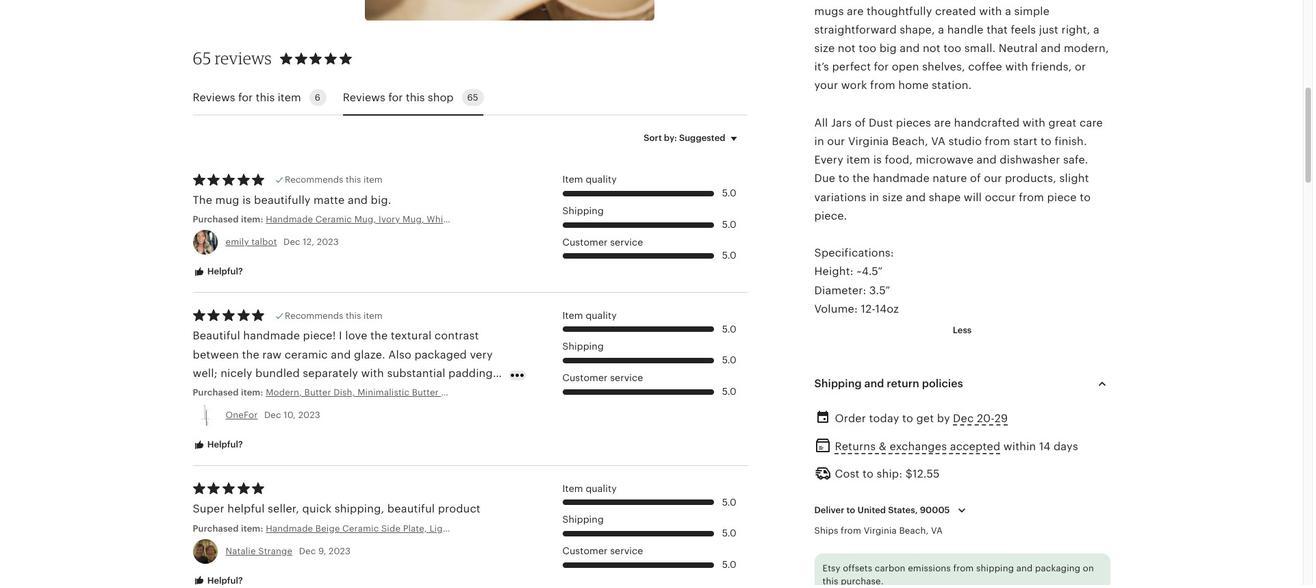 Task type: vqa. For each thing, say whether or not it's contained in the screenshot.
fits within cutest sticker ever, fits perfect on my kindle! awesome quality, definitely worth the purchase. seller is very sweet and shippin
no



Task type: describe. For each thing, give the bounding box(es) containing it.
very
[[470, 348, 493, 361]]

and inside beautiful handmade piece! i love the textural contrast between the raw ceramic and glaze. also packaged very well; nicely bundled separately with substantial padding around each piece.  shipped quickly too! :)
[[331, 348, 351, 361]]

order today to get by dec 20-29
[[835, 412, 1008, 425]]

days
[[1054, 441, 1079, 454]]

beach, inside all jars of dust pieces are handcrafted with great care in our virginia beach, va studio from start to finish. every item is food, microwave and dishwasher safe. due to the handmade nature of our products, slight variations in size and shape will occur from piece to piece.
[[892, 135, 929, 148]]

helpful
[[228, 503, 265, 516]]

occur
[[985, 191, 1016, 204]]

20-
[[977, 412, 995, 425]]

size
[[883, 191, 903, 204]]

handmade inside all jars of dust pieces are handcrafted with great care in our virginia beach, va studio from start to finish. every item is food, microwave and dishwasher safe. due to the handmade nature of our products, slight variations in size and shape will occur from piece to piece.
[[873, 172, 930, 185]]

within
[[1004, 441, 1037, 454]]

slight
[[1060, 172, 1090, 185]]

microwave
[[916, 154, 974, 167]]

purchased item: for mug
[[193, 214, 266, 225]]

65 for 65 reviews
[[193, 48, 211, 69]]

raw
[[262, 348, 282, 361]]

item left the 6
[[278, 91, 301, 104]]

suggested
[[679, 133, 726, 143]]

today
[[870, 412, 900, 425]]

between
[[193, 348, 239, 361]]

this up love
[[346, 311, 361, 321]]

14oz
[[876, 303, 899, 316]]

emily
[[226, 237, 249, 247]]

item quality for super helpful seller, quick shipping, beautiful product
[[563, 483, 617, 494]]

ceramic
[[285, 348, 328, 361]]

contrast
[[435, 330, 479, 343]]

2 quality from the top
[[586, 310, 617, 321]]

quality for super helpful seller, quick shipping, beautiful product
[[586, 483, 617, 494]]

65 reviews
[[193, 48, 272, 69]]

return
[[887, 377, 920, 390]]

reviews for reviews for this shop
[[343, 91, 386, 104]]

padding
[[449, 367, 493, 380]]

helpful? button for onefor
[[183, 433, 253, 458]]

textural
[[391, 330, 432, 343]]

and left big.
[[348, 194, 368, 207]]

sort
[[644, 133, 662, 143]]

1 5.0 from the top
[[722, 188, 737, 199]]

bundled
[[256, 367, 300, 380]]

customer for big.
[[563, 237, 608, 248]]

also
[[389, 348, 412, 361]]

reviews
[[215, 48, 272, 69]]

shipping and return policies
[[815, 377, 963, 390]]

products,
[[1005, 172, 1057, 185]]

0 horizontal spatial the
[[242, 348, 259, 361]]

1 horizontal spatial in
[[870, 191, 880, 204]]

piece!
[[303, 330, 336, 343]]

reviews for this shop
[[343, 91, 454, 104]]

2 customer from the top
[[563, 373, 608, 384]]

all jars of dust pieces are handcrafted with great care in our virginia beach, va studio from start to finish. every item is food, microwave and dishwasher safe. due to the handmade nature of our products, slight variations in size and shape will occur from piece to piece.
[[815, 116, 1103, 222]]

onefor dec 10, 2023
[[226, 410, 320, 421]]

purchased for super
[[193, 524, 239, 534]]

65 for 65
[[467, 93, 478, 103]]

will
[[964, 191, 982, 204]]

quickly
[[346, 386, 385, 399]]

2 service from the top
[[610, 373, 643, 384]]

beautiful
[[193, 330, 240, 343]]

around
[[193, 386, 231, 399]]

deliver to united states, 90005 button
[[804, 496, 981, 525]]

product
[[438, 503, 481, 516]]

1 vertical spatial virginia
[[864, 526, 897, 536]]

by:
[[664, 133, 677, 143]]

the mug is beautifully matte and big.
[[193, 194, 392, 207]]

1 vertical spatial our
[[984, 172, 1002, 185]]

8 5.0 from the top
[[722, 528, 737, 539]]

3 5.0 from the top
[[722, 250, 737, 261]]

returns & exchanges accepted within 14 days
[[835, 441, 1079, 454]]

2 5.0 from the top
[[722, 219, 737, 230]]

reviews for reviews for this item
[[193, 91, 235, 104]]

14
[[1040, 441, 1051, 454]]

start
[[1014, 135, 1038, 148]]

9 5.0 from the top
[[722, 559, 737, 570]]

less
[[953, 325, 972, 336]]

by
[[937, 412, 950, 425]]

handcrafted
[[954, 116, 1020, 129]]

all
[[815, 116, 828, 129]]

natalie strange dec 9, 2023
[[226, 546, 351, 557]]

tab list containing reviews for this item
[[193, 81, 748, 116]]

super
[[193, 503, 225, 516]]

nicely
[[221, 367, 253, 380]]

for for shop
[[388, 91, 403, 104]]

shipped
[[299, 386, 343, 399]]

quick
[[302, 503, 332, 516]]

shape
[[929, 191, 961, 204]]

emily talbot link
[[226, 237, 277, 247]]

item up big.
[[364, 175, 383, 185]]

4 5.0 from the top
[[722, 324, 737, 335]]

super helpful seller, quick shipping, beautiful product
[[193, 503, 481, 516]]

item for super helpful seller, quick shipping, beautiful product
[[563, 483, 583, 494]]

etsy offsets carbon emissions from shipping and packaging on this purchase.
[[823, 564, 1094, 586]]

cost to ship: $ 12.55
[[835, 468, 940, 481]]

cost
[[835, 468, 860, 481]]

pieces
[[896, 116, 932, 129]]

90005
[[920, 505, 950, 515]]

customer for product
[[563, 546, 608, 557]]

nature
[[933, 172, 968, 185]]

2023 for beautifully
[[317, 237, 339, 247]]

customer service for the mug is beautifully matte and big.
[[563, 237, 643, 248]]

shipping for emily talbot dec 12, 2023
[[563, 205, 604, 216]]

the
[[193, 194, 212, 207]]

piece
[[1048, 191, 1077, 204]]

helpful? button for emily talbot
[[183, 260, 253, 285]]

this down the reviews at the left of page
[[256, 91, 275, 104]]

each
[[234, 386, 260, 399]]

29
[[995, 412, 1008, 425]]

item: for seller,
[[241, 524, 263, 534]]

diameter:
[[815, 284, 867, 297]]

10,
[[284, 410, 296, 421]]

reviews for this item
[[193, 91, 301, 104]]

onefor
[[226, 410, 258, 421]]

ships from virginia beach, va
[[815, 526, 943, 536]]

returns & exchanges accepted button
[[835, 437, 1001, 457]]

to right cost
[[863, 468, 874, 481]]

matte
[[314, 194, 345, 207]]

purchased for the
[[193, 214, 239, 225]]

on
[[1083, 564, 1094, 574]]

specifications:
[[815, 247, 894, 260]]

glaze.
[[354, 348, 386, 361]]

0 horizontal spatial our
[[828, 135, 846, 148]]

with inside beautiful handmade piece! i love the textural contrast between the raw ceramic and glaze. also packaged very well; nicely bundled separately with substantial padding around each piece.  shipped quickly too! :)
[[361, 367, 384, 380]]

piece. inside all jars of dust pieces are handcrafted with great care in our virginia beach, va studio from start to finish. every item is food, microwave and dishwasher safe. due to the handmade nature of our products, slight variations in size and shape will occur from piece to piece.
[[815, 209, 848, 222]]

exchanges
[[890, 441, 947, 454]]

to up "variations"
[[839, 172, 850, 185]]

variations
[[815, 191, 867, 204]]

item up love
[[364, 311, 383, 321]]

emily talbot dec 12, 2023
[[226, 237, 339, 247]]



Task type: locate. For each thing, give the bounding box(es) containing it.
1 vertical spatial recommends
[[285, 311, 343, 321]]

2023 right 9,
[[329, 546, 351, 557]]

purchased item: for helpful
[[193, 524, 266, 534]]

1 item from the top
[[563, 174, 583, 185]]

0 vertical spatial item quality
[[563, 174, 617, 185]]

the left 'raw'
[[242, 348, 259, 361]]

beach, down the states,
[[900, 526, 929, 536]]

height:
[[815, 265, 854, 278]]

0 horizontal spatial with
[[361, 367, 384, 380]]

from inside etsy offsets carbon emissions from shipping and packaging on this purchase.
[[954, 564, 974, 574]]

1 vertical spatial of
[[971, 172, 981, 185]]

safe.
[[1064, 154, 1089, 167]]

1 horizontal spatial is
[[874, 154, 882, 167]]

0 vertical spatial beach,
[[892, 135, 929, 148]]

0 vertical spatial item
[[563, 174, 583, 185]]

0 vertical spatial recommends
[[285, 175, 343, 185]]

2 purchased item: from the top
[[193, 388, 266, 398]]

is left food,
[[874, 154, 882, 167]]

1 purchased item: from the top
[[193, 214, 266, 225]]

handmade down food,
[[873, 172, 930, 185]]

0 vertical spatial handmade
[[873, 172, 930, 185]]

1 vertical spatial customer service
[[563, 373, 643, 384]]

2 purchased from the top
[[193, 388, 239, 398]]

2 va from the top
[[932, 526, 943, 536]]

the up 'glaze.'
[[371, 330, 388, 343]]

2 vertical spatial purchased
[[193, 524, 239, 534]]

2 vertical spatial purchased item:
[[193, 524, 266, 534]]

reviews down 65 reviews
[[193, 91, 235, 104]]

for down the reviews at the left of page
[[238, 91, 253, 104]]

2 vertical spatial item
[[563, 483, 583, 494]]

big.
[[371, 194, 392, 207]]

recommends this item up 'matte'
[[285, 175, 383, 185]]

0 vertical spatial 2023
[[317, 237, 339, 247]]

va
[[932, 135, 946, 148], [932, 526, 943, 536]]

3 customer service from the top
[[563, 546, 643, 557]]

2 for from the left
[[388, 91, 403, 104]]

2023 for quick
[[329, 546, 351, 557]]

0 vertical spatial piece.
[[815, 209, 848, 222]]

beautiful handmade piece! i love the textural contrast between the raw ceramic and glaze. also packaged very well; nicely bundled separately with substantial padding around each piece.  shipped quickly too! :)
[[193, 330, 493, 399]]

0 vertical spatial helpful? button
[[183, 260, 253, 285]]

12.55
[[913, 468, 940, 481]]

2 item from the top
[[563, 310, 583, 321]]

purchased item: down the mug
[[193, 214, 266, 225]]

1 vertical spatial is
[[243, 194, 251, 207]]

and
[[977, 154, 997, 167], [906, 191, 926, 204], [348, 194, 368, 207], [331, 348, 351, 361], [865, 377, 885, 390], [1017, 564, 1033, 574]]

this left the shop at the top of page
[[406, 91, 425, 104]]

12-
[[861, 303, 876, 316]]

0 horizontal spatial piece.
[[263, 386, 296, 399]]

for for item
[[238, 91, 253, 104]]

item: for is
[[241, 214, 263, 225]]

dec
[[284, 237, 301, 247], [264, 410, 281, 421], [953, 412, 974, 425], [299, 546, 316, 557]]

3 item from the top
[[563, 483, 583, 494]]

purchased item: up natalie
[[193, 524, 266, 534]]

item quality for the mug is beautifully matte and big.
[[563, 174, 617, 185]]

2 item quality from the top
[[563, 310, 617, 321]]

5 5.0 from the top
[[722, 355, 737, 366]]

recommends up 'matte'
[[285, 175, 343, 185]]

2 reviews from the left
[[343, 91, 386, 104]]

volume:
[[815, 303, 858, 316]]

great
[[1049, 116, 1077, 129]]

0 horizontal spatial for
[[238, 91, 253, 104]]

0 vertical spatial the
[[853, 172, 870, 185]]

of right jars
[[855, 116, 866, 129]]

item: down helpful on the left of page
[[241, 524, 263, 534]]

1 helpful? from the top
[[205, 267, 243, 277]]

from down the products,
[[1019, 191, 1045, 204]]

65 left the reviews at the left of page
[[193, 48, 211, 69]]

quality
[[586, 174, 617, 185], [586, 310, 617, 321], [586, 483, 617, 494]]

helpful? for onefor dec 10, 2023
[[205, 440, 243, 450]]

dec left 12,
[[284, 237, 301, 247]]

recommends up piece!
[[285, 311, 343, 321]]

service for super helpful seller, quick shipping, beautiful product
[[610, 546, 643, 557]]

piece. inside beautiful handmade piece! i love the textural contrast between the raw ceramic and glaze. also packaged very well; nicely bundled separately with substantial padding around each piece.  shipped quickly too! :)
[[263, 386, 296, 399]]

virginia inside all jars of dust pieces are handcrafted with great care in our virginia beach, va studio from start to finish. every item is food, microwave and dishwasher safe. due to the handmade nature of our products, slight variations in size and shape will occur from piece to piece.
[[849, 135, 889, 148]]

dust
[[869, 116, 893, 129]]

item: down nicely
[[241, 388, 263, 398]]

1 horizontal spatial reviews
[[343, 91, 386, 104]]

strange
[[258, 546, 293, 557]]

0 vertical spatial with
[[1023, 116, 1046, 129]]

1 purchased from the top
[[193, 214, 239, 225]]

handmade up 'raw'
[[243, 330, 300, 343]]

0 vertical spatial customer
[[563, 237, 608, 248]]

helpful?
[[205, 267, 243, 277], [205, 440, 243, 450]]

due
[[815, 172, 836, 185]]

returns
[[835, 441, 876, 454]]

united
[[858, 505, 886, 515]]

1 vertical spatial va
[[932, 526, 943, 536]]

with down 'glaze.'
[[361, 367, 384, 380]]

2 recommends from the top
[[285, 311, 343, 321]]

helpful? down onefor
[[205, 440, 243, 450]]

1 item: from the top
[[241, 214, 263, 225]]

1 for from the left
[[238, 91, 253, 104]]

in
[[815, 135, 825, 148], [870, 191, 880, 204]]

:)
[[412, 386, 419, 399]]

0 vertical spatial quality
[[586, 174, 617, 185]]

1 vertical spatial recommends this item
[[285, 311, 383, 321]]

dec 20-29 button
[[953, 409, 1008, 429]]

2 vertical spatial customer service
[[563, 546, 643, 557]]

1 vertical spatial helpful? button
[[183, 433, 253, 458]]

1 customer from the top
[[563, 237, 608, 248]]

shop
[[428, 91, 454, 104]]

2023 right 12,
[[317, 237, 339, 247]]

va down 90005
[[932, 526, 943, 536]]

0 vertical spatial of
[[855, 116, 866, 129]]

2 vertical spatial item quality
[[563, 483, 617, 494]]

customer service
[[563, 237, 643, 248], [563, 373, 643, 384], [563, 546, 643, 557]]

va down are
[[932, 135, 946, 148]]

3 quality from the top
[[586, 483, 617, 494]]

less button
[[943, 318, 982, 343]]

talbot
[[252, 237, 277, 247]]

love
[[345, 330, 368, 343]]

0 vertical spatial in
[[815, 135, 825, 148]]

virginia down the deliver to united states, 90005
[[864, 526, 897, 536]]

every
[[815, 154, 844, 167]]

this down etsy
[[823, 577, 839, 586]]

1 vertical spatial customer
[[563, 373, 608, 384]]

i
[[339, 330, 342, 343]]

piece. down "variations"
[[815, 209, 848, 222]]

0 vertical spatial va
[[932, 135, 946, 148]]

and right shipping
[[1017, 564, 1033, 574]]

separately
[[303, 367, 358, 380]]

in left 'size'
[[870, 191, 880, 204]]

shipping inside dropdown button
[[815, 377, 862, 390]]

1 horizontal spatial our
[[984, 172, 1002, 185]]

to inside deliver to united states, 90005 dropdown button
[[847, 505, 856, 515]]

offsets
[[843, 564, 873, 574]]

2 vertical spatial the
[[242, 348, 259, 361]]

reviews right the 6
[[343, 91, 386, 104]]

1 recommends from the top
[[285, 175, 343, 185]]

1 vertical spatial quality
[[586, 310, 617, 321]]

3 item quality from the top
[[563, 483, 617, 494]]

helpful? button down onefor
[[183, 433, 253, 458]]

and inside dropdown button
[[865, 377, 885, 390]]

shipping
[[977, 564, 1014, 574]]

item: up emily talbot link
[[241, 214, 263, 225]]

deliver to united states, 90005
[[815, 505, 950, 515]]

dec right by
[[953, 412, 974, 425]]

specifications: height: ~4.5" diameter: 3.5" volume: 12-14oz
[[815, 247, 899, 316]]

0 vertical spatial customer service
[[563, 237, 643, 248]]

3 customer from the top
[[563, 546, 608, 557]]

1 vertical spatial the
[[371, 330, 388, 343]]

0 vertical spatial item:
[[241, 214, 263, 225]]

sort by: suggested
[[644, 133, 726, 143]]

0 horizontal spatial of
[[855, 116, 866, 129]]

recommends for 12,
[[285, 175, 343, 185]]

12,
[[303, 237, 314, 247]]

1 horizontal spatial for
[[388, 91, 403, 104]]

1 vertical spatial in
[[870, 191, 880, 204]]

for
[[238, 91, 253, 104], [388, 91, 403, 104]]

1 reviews from the left
[[193, 91, 235, 104]]

helpful? down emily
[[205, 267, 243, 277]]

0 vertical spatial purchased
[[193, 214, 239, 225]]

and down i
[[331, 348, 351, 361]]

1 vertical spatial purchased
[[193, 388, 239, 398]]

1 vertical spatial piece.
[[263, 386, 296, 399]]

the up "variations"
[[853, 172, 870, 185]]

virginia down dust
[[849, 135, 889, 148]]

in down the all
[[815, 135, 825, 148]]

1 vertical spatial item
[[563, 310, 583, 321]]

with inside all jars of dust pieces are handcrafted with great care in our virginia beach, va studio from start to finish. every item is food, microwave and dishwasher safe. due to the handmade nature of our products, slight variations in size and shape will occur from piece to piece.
[[1023, 116, 1046, 129]]

2 vertical spatial item:
[[241, 524, 263, 534]]

etsy
[[823, 564, 841, 574]]

3 purchased item: from the top
[[193, 524, 266, 534]]

2 helpful? button from the top
[[183, 433, 253, 458]]

and right 'size'
[[906, 191, 926, 204]]

reviews
[[193, 91, 235, 104], [343, 91, 386, 104]]

care
[[1080, 116, 1103, 129]]

onefor link
[[226, 410, 258, 421]]

item inside all jars of dust pieces are handcrafted with great care in our virginia beach, va studio from start to finish. every item is food, microwave and dishwasher safe. due to the handmade nature of our products, slight variations in size and shape will occur from piece to piece.
[[847, 154, 871, 167]]

1 vertical spatial handmade
[[243, 330, 300, 343]]

for left the shop at the top of page
[[388, 91, 403, 104]]

packaging
[[1036, 564, 1081, 574]]

0 horizontal spatial in
[[815, 135, 825, 148]]

3 item: from the top
[[241, 524, 263, 534]]

0 vertical spatial recommends this item
[[285, 175, 383, 185]]

0 vertical spatial is
[[874, 154, 882, 167]]

helpful? for emily talbot dec 12, 2023
[[205, 267, 243, 277]]

1 horizontal spatial piece.
[[815, 209, 848, 222]]

1 item quality from the top
[[563, 174, 617, 185]]

shipping for natalie strange dec 9, 2023
[[563, 515, 604, 526]]

2 customer service from the top
[[563, 373, 643, 384]]

is inside all jars of dust pieces are handcrafted with great care in our virginia beach, va studio from start to finish. every item is food, microwave and dishwasher safe. due to the handmade nature of our products, slight variations in size and shape will occur from piece to piece.
[[874, 154, 882, 167]]

our down jars
[[828, 135, 846, 148]]

with up start
[[1023, 116, 1046, 129]]

shipping,
[[335, 503, 385, 516]]

substantial
[[387, 367, 446, 380]]

0 vertical spatial virginia
[[849, 135, 889, 148]]

0 vertical spatial our
[[828, 135, 846, 148]]

1 vertical spatial 2023
[[298, 410, 320, 421]]

3 service from the top
[[610, 546, 643, 557]]

purchase.
[[841, 577, 884, 586]]

2 vertical spatial customer
[[563, 546, 608, 557]]

1 vertical spatial item quality
[[563, 310, 617, 321]]

with
[[1023, 116, 1046, 129], [361, 367, 384, 380]]

deliver
[[815, 505, 845, 515]]

2 vertical spatial quality
[[586, 483, 617, 494]]

from right ships
[[841, 526, 862, 536]]

2 recommends this item from the top
[[285, 311, 383, 321]]

2 vertical spatial service
[[610, 546, 643, 557]]

purchased down the mug
[[193, 214, 239, 225]]

item for the mug is beautifully matte and big.
[[563, 174, 583, 185]]

tab list
[[193, 81, 748, 116]]

1 vertical spatial beach,
[[900, 526, 929, 536]]

1 horizontal spatial the
[[371, 330, 388, 343]]

recommends
[[285, 175, 343, 185], [285, 311, 343, 321]]

jars
[[831, 116, 852, 129]]

purchased
[[193, 214, 239, 225], [193, 388, 239, 398], [193, 524, 239, 534]]

recommends for 2023
[[285, 311, 343, 321]]

mug
[[215, 194, 240, 207]]

2 item: from the top
[[241, 388, 263, 398]]

va inside all jars of dust pieces are handcrafted with great care in our virginia beach, va studio from start to finish. every item is food, microwave and dishwasher safe. due to the handmade nature of our products, slight variations in size and shape will occur from piece to piece.
[[932, 135, 946, 148]]

is
[[874, 154, 882, 167], [243, 194, 251, 207]]

food,
[[885, 154, 913, 167]]

finish.
[[1055, 135, 1088, 148]]

to down slight
[[1080, 191, 1091, 204]]

0 vertical spatial purchased item:
[[193, 214, 266, 225]]

65 right the shop at the top of page
[[467, 93, 478, 103]]

helpful? button down emily
[[183, 260, 253, 285]]

too!
[[388, 386, 409, 399]]

1 helpful? button from the top
[[183, 260, 253, 285]]

piece. down bundled
[[263, 386, 296, 399]]

1 customer service from the top
[[563, 237, 643, 248]]

1 vertical spatial purchased item:
[[193, 388, 266, 398]]

0 vertical spatial 65
[[193, 48, 211, 69]]

0 horizontal spatial handmade
[[243, 330, 300, 343]]

beach, down 'pieces'
[[892, 135, 929, 148]]

to right start
[[1041, 135, 1052, 148]]

1 horizontal spatial handmade
[[873, 172, 930, 185]]

0 horizontal spatial reviews
[[193, 91, 235, 104]]

7 5.0 from the top
[[722, 497, 737, 508]]

1 vertical spatial 65
[[467, 93, 478, 103]]

~4.5"
[[857, 265, 883, 278]]

to left united
[[847, 505, 856, 515]]

0 vertical spatial service
[[610, 237, 643, 248]]

is right the mug
[[243, 194, 251, 207]]

beautifully
[[254, 194, 311, 207]]

6
[[315, 93, 321, 103]]

dec left 9,
[[299, 546, 316, 557]]

1 va from the top
[[932, 135, 946, 148]]

recommends this item for emily talbot dec 12, 2023
[[285, 175, 383, 185]]

and inside etsy offsets carbon emissions from shipping and packaging on this purchase.
[[1017, 564, 1033, 574]]

from left shipping
[[954, 564, 974, 574]]

our up the occur
[[984, 172, 1002, 185]]

recommends this item for onefor dec 10, 2023
[[285, 311, 383, 321]]

and down studio
[[977, 154, 997, 167]]

2023 right 10, at the bottom left of the page
[[298, 410, 320, 421]]

$
[[906, 468, 913, 481]]

1 horizontal spatial with
[[1023, 116, 1046, 129]]

studio
[[949, 135, 982, 148]]

this
[[256, 91, 275, 104], [406, 91, 425, 104], [346, 175, 361, 185], [346, 311, 361, 321], [823, 577, 839, 586]]

2 vertical spatial 2023
[[329, 546, 351, 557]]

purchased down 'well;'
[[193, 388, 239, 398]]

the
[[853, 172, 870, 185], [371, 330, 388, 343], [242, 348, 259, 361]]

2 horizontal spatial the
[[853, 172, 870, 185]]

1 vertical spatial service
[[610, 373, 643, 384]]

the inside all jars of dust pieces are handcrafted with great care in our virginia beach, va studio from start to finish. every item is food, microwave and dishwasher safe. due to the handmade nature of our products, slight variations in size and shape will occur from piece to piece.
[[853, 172, 870, 185]]

&
[[879, 441, 887, 454]]

0 vertical spatial helpful?
[[205, 267, 243, 277]]

virginia
[[849, 135, 889, 148], [864, 526, 897, 536]]

6 5.0 from the top
[[722, 386, 737, 397]]

1 vertical spatial item:
[[241, 388, 263, 398]]

3 purchased from the top
[[193, 524, 239, 534]]

1 vertical spatial with
[[361, 367, 384, 380]]

recommends this item up i
[[285, 311, 383, 321]]

2 helpful? from the top
[[205, 440, 243, 450]]

1 vertical spatial helpful?
[[205, 440, 243, 450]]

ships
[[815, 526, 839, 536]]

customer service for super helpful seller, quick shipping, beautiful product
[[563, 546, 643, 557]]

well;
[[193, 367, 218, 380]]

this inside etsy offsets carbon emissions from shipping and packaging on this purchase.
[[823, 577, 839, 586]]

purchased item: down nicely
[[193, 388, 266, 398]]

shipping for onefor dec 10, 2023
[[563, 341, 604, 352]]

handmade inside beautiful handmade piece! i love the textural contrast between the raw ceramic and glaze. also packaged very well; nicely bundled separately with substantial padding around each piece.  shipped quickly too! :)
[[243, 330, 300, 343]]

1 horizontal spatial 65
[[467, 93, 478, 103]]

quality for the mug is beautifully matte and big.
[[586, 174, 617, 185]]

this up the mug is beautifully matte and big.
[[346, 175, 361, 185]]

1 service from the top
[[610, 237, 643, 248]]

purchased item:
[[193, 214, 266, 225], [193, 388, 266, 398], [193, 524, 266, 534]]

0 horizontal spatial is
[[243, 194, 251, 207]]

to left "get"
[[903, 412, 914, 425]]

of
[[855, 116, 866, 129], [971, 172, 981, 185]]

2023
[[317, 237, 339, 247], [298, 410, 320, 421], [329, 546, 351, 557]]

0 horizontal spatial 65
[[193, 48, 211, 69]]

item
[[278, 91, 301, 104], [847, 154, 871, 167], [364, 175, 383, 185], [364, 311, 383, 321]]

1 quality from the top
[[586, 174, 617, 185]]

service for the mug is beautifully matte and big.
[[610, 237, 643, 248]]

1 horizontal spatial of
[[971, 172, 981, 185]]

item right every
[[847, 154, 871, 167]]

dishwasher
[[1000, 154, 1061, 167]]

and left the return
[[865, 377, 885, 390]]

policies
[[922, 377, 963, 390]]

purchased down super
[[193, 524, 239, 534]]

1 recommends this item from the top
[[285, 175, 383, 185]]

of up will
[[971, 172, 981, 185]]

dec left 10, at the bottom left of the page
[[264, 410, 281, 421]]

from down handcrafted
[[985, 135, 1011, 148]]

order
[[835, 412, 867, 425]]



